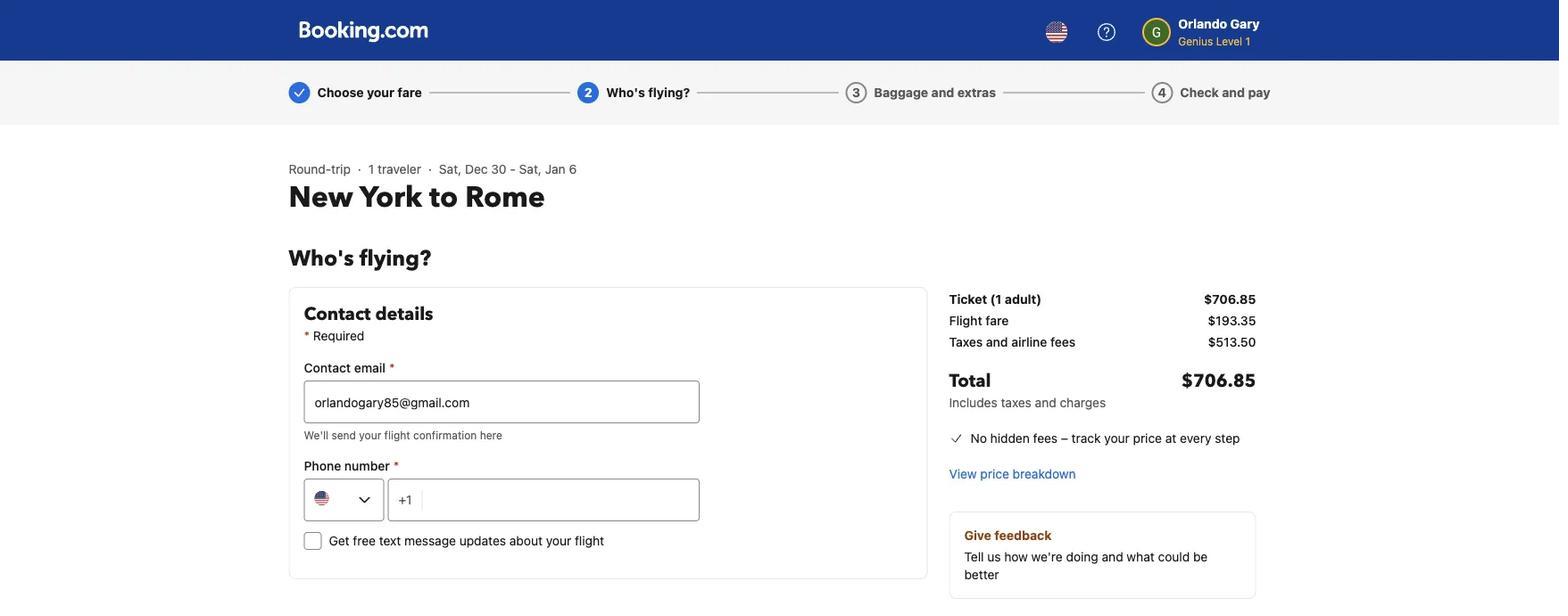 Task type: vqa. For each thing, say whether or not it's contained in the screenshot.
10:40 AM FCO . Jan 6
no



Task type: describe. For each thing, give the bounding box(es) containing it.
6
[[569, 162, 577, 177]]

rome
[[465, 178, 545, 217]]

number
[[344, 459, 390, 474]]

0 horizontal spatial who's
[[289, 244, 354, 274]]

$706.85 for $706.85 cell associated with total cell
[[1182, 369, 1256, 394]]

ticket (1 adult) cell
[[949, 291, 1042, 309]]

taxes
[[1001, 396, 1032, 411]]

1 horizontal spatial price
[[1133, 432, 1162, 446]]

doing
[[1066, 550, 1099, 565]]

* for phone number *
[[393, 459, 399, 474]]

ticket (1 adult)
[[949, 292, 1042, 307]]

total cell
[[949, 369, 1106, 412]]

ticket
[[949, 292, 987, 307]]

genius
[[1178, 35, 1213, 47]]

be
[[1193, 550, 1208, 565]]

check and pay
[[1180, 85, 1270, 100]]

us
[[987, 550, 1001, 565]]

fare inside cell
[[986, 314, 1009, 328]]

+1
[[398, 493, 412, 508]]

table containing total
[[949, 287, 1256, 419]]

every
[[1180, 432, 1212, 446]]

4
[[1158, 85, 1167, 100]]

flight
[[949, 314, 982, 328]]

about
[[509, 534, 543, 549]]

message
[[404, 534, 456, 549]]

0 vertical spatial who's
[[606, 85, 645, 100]]

york
[[360, 178, 422, 217]]

and for taxes
[[986, 335, 1008, 350]]

how
[[1004, 550, 1028, 565]]

tell
[[964, 550, 984, 565]]

baggage
[[874, 85, 928, 100]]

taxes
[[949, 335, 983, 350]]

$513.50
[[1208, 335, 1256, 350]]

0 horizontal spatial flying?
[[359, 244, 431, 274]]

your right choose
[[367, 85, 394, 100]]

feedback
[[994, 529, 1052, 544]]

text
[[379, 534, 401, 549]]

dec
[[465, 162, 488, 177]]

and inside total includes taxes and charges
[[1035, 396, 1056, 411]]

we'll send your flight confirmation here alert
[[304, 428, 700, 444]]

email
[[354, 361, 386, 376]]

$706.85 for ticket (1 adult) cell $706.85 cell
[[1204, 292, 1256, 307]]

flight inside we'll send your flight confirmation here alert
[[384, 429, 410, 442]]

level
[[1216, 35, 1242, 47]]

$706.85 cell for ticket (1 adult) cell
[[1204, 291, 1256, 309]]

view price breakdown
[[949, 467, 1076, 482]]

row containing ticket (1 adult)
[[949, 287, 1256, 312]]

contact for contact email
[[304, 361, 351, 376]]

phone
[[304, 459, 341, 474]]

your inside alert
[[359, 429, 381, 442]]

taxes and airline fees cell
[[949, 334, 1076, 352]]

2 · from the left
[[428, 162, 432, 177]]

0 vertical spatial who's flying?
[[606, 85, 690, 100]]

no hidden fees – track your price at every step
[[971, 432, 1240, 446]]

row containing flight fare
[[949, 312, 1256, 334]]

details
[[375, 303, 433, 327]]

0 vertical spatial flying?
[[648, 85, 690, 100]]

we'll send your flight confirmation here
[[304, 429, 502, 442]]

gary
[[1230, 17, 1260, 31]]

flight fare
[[949, 314, 1009, 328]]

1 sat, from the left
[[439, 162, 462, 177]]

$706.85 cell for total cell
[[1182, 369, 1256, 412]]

we'll
[[304, 429, 328, 442]]

(1
[[990, 292, 1002, 307]]

and for check
[[1222, 85, 1245, 100]]

choose your fare
[[317, 85, 422, 100]]



Task type: locate. For each thing, give the bounding box(es) containing it.
1 · from the left
[[358, 162, 361, 177]]

check
[[1180, 85, 1219, 100]]

table
[[949, 287, 1256, 419]]

required
[[313, 329, 364, 344]]

contact
[[304, 303, 371, 327], [304, 361, 351, 376]]

phone number *
[[304, 459, 399, 474]]

your right the send on the left bottom
[[359, 429, 381, 442]]

give feedback tell us how we're doing and what could be better
[[964, 529, 1208, 583]]

row
[[949, 287, 1256, 312], [949, 312, 1256, 334], [949, 334, 1256, 355], [949, 355, 1256, 419]]

0 vertical spatial fare
[[398, 85, 422, 100]]

sat, right -
[[519, 162, 542, 177]]

2 row from the top
[[949, 312, 1256, 334]]

who's flying? up contact details required
[[289, 244, 431, 274]]

1 horizontal spatial 1
[[1245, 35, 1250, 47]]

who's flying? right 2
[[606, 85, 690, 100]]

0 horizontal spatial sat,
[[439, 162, 462, 177]]

contact details required
[[304, 303, 433, 344]]

0 vertical spatial 1
[[1245, 35, 1250, 47]]

booking.com logo image
[[299, 21, 428, 42], [299, 21, 428, 42]]

flying? right 2
[[648, 85, 690, 100]]

total
[[949, 369, 991, 394]]

$193.35 cell
[[1208, 312, 1256, 330]]

1 vertical spatial contact
[[304, 361, 351, 376]]

1 horizontal spatial sat,
[[519, 162, 542, 177]]

contact inside contact details required
[[304, 303, 371, 327]]

get free text message updates about your flight
[[329, 534, 604, 549]]

give
[[964, 529, 991, 544]]

· right traveler
[[428, 162, 432, 177]]

1 horizontal spatial who's
[[606, 85, 645, 100]]

1 contact from the top
[[304, 303, 371, 327]]

*
[[389, 361, 395, 376], [393, 459, 399, 474]]

0 vertical spatial $706.85
[[1204, 292, 1256, 307]]

and left what
[[1102, 550, 1123, 565]]

0 vertical spatial flight
[[384, 429, 410, 442]]

contact down the required
[[304, 361, 351, 376]]

1 vertical spatial price
[[980, 467, 1009, 482]]

and left pay
[[1222, 85, 1245, 100]]

round-
[[289, 162, 331, 177]]

price
[[1133, 432, 1162, 446], [980, 467, 1009, 482]]

and inside cell
[[986, 335, 1008, 350]]

and inside give feedback tell us how we're doing and what could be better
[[1102, 550, 1123, 565]]

0 vertical spatial fees
[[1050, 335, 1076, 350]]

0 horizontal spatial flight
[[384, 429, 410, 442]]

get
[[329, 534, 349, 549]]

breakdown
[[1013, 467, 1076, 482]]

0 vertical spatial contact
[[304, 303, 371, 327]]

who's down new
[[289, 244, 354, 274]]

$706.85 cell
[[1204, 291, 1256, 309], [1182, 369, 1256, 412]]

fare right choose
[[398, 85, 422, 100]]

updates
[[459, 534, 506, 549]]

1 vertical spatial fare
[[986, 314, 1009, 328]]

$193.35
[[1208, 314, 1256, 328]]

flight up number in the left bottom of the page
[[384, 429, 410, 442]]

3 row from the top
[[949, 334, 1256, 355]]

2 contact from the top
[[304, 361, 351, 376]]

1 vertical spatial fees
[[1033, 432, 1058, 446]]

hidden
[[990, 432, 1030, 446]]

total includes taxes and charges
[[949, 369, 1106, 411]]

1 vertical spatial flying?
[[359, 244, 431, 274]]

and right 'taxes' at the bottom right of the page
[[1035, 396, 1056, 411]]

0 horizontal spatial price
[[980, 467, 1009, 482]]

taxes and airline fees
[[949, 335, 1076, 350]]

and down flight fare cell
[[986, 335, 1008, 350]]

no
[[971, 432, 987, 446]]

new
[[289, 178, 353, 217]]

1 vertical spatial who's flying?
[[289, 244, 431, 274]]

row containing total
[[949, 355, 1256, 419]]

fees left –
[[1033, 432, 1058, 446]]

includes
[[949, 396, 998, 411]]

baggage and extras
[[874, 85, 996, 100]]

airline
[[1011, 335, 1047, 350]]

your right track
[[1104, 432, 1130, 446]]

orlando gary genius level 1
[[1178, 17, 1260, 47]]

$706.85 cell up step
[[1182, 369, 1256, 412]]

at
[[1165, 432, 1177, 446]]

to
[[429, 178, 458, 217]]

0 vertical spatial price
[[1133, 432, 1162, 446]]

1 horizontal spatial flying?
[[648, 85, 690, 100]]

0 vertical spatial $706.85 cell
[[1204, 291, 1256, 309]]

4 row from the top
[[949, 355, 1256, 419]]

fees right airline at bottom
[[1050, 335, 1076, 350]]

flight
[[384, 429, 410, 442], [575, 534, 604, 549]]

2 sat, from the left
[[519, 162, 542, 177]]

price right view
[[980, 467, 1009, 482]]

* right number in the left bottom of the page
[[393, 459, 399, 474]]

1 vertical spatial 1
[[369, 162, 374, 177]]

$706.85 cell up $193.35
[[1204, 291, 1256, 309]]

adult)
[[1005, 292, 1042, 307]]

contact up the required
[[304, 303, 371, 327]]

0 horizontal spatial fare
[[398, 85, 422, 100]]

fees inside taxes and airline fees cell
[[1050, 335, 1076, 350]]

* right email
[[389, 361, 395, 376]]

who's flying?
[[606, 85, 690, 100], [289, 244, 431, 274]]

·
[[358, 162, 361, 177], [428, 162, 432, 177]]

fees
[[1050, 335, 1076, 350], [1033, 432, 1058, 446]]

1 horizontal spatial who's flying?
[[606, 85, 690, 100]]

contact for contact details
[[304, 303, 371, 327]]

$706.85 up $193.35
[[1204, 292, 1256, 307]]

confirmation
[[413, 429, 477, 442]]

pay
[[1248, 85, 1270, 100]]

0 vertical spatial *
[[389, 361, 395, 376]]

30
[[491, 162, 507, 177]]

your right about
[[546, 534, 571, 549]]

1 horizontal spatial flight
[[575, 534, 604, 549]]

1 vertical spatial flight
[[575, 534, 604, 549]]

flight fare cell
[[949, 312, 1009, 330]]

better
[[964, 568, 999, 583]]

view
[[949, 467, 977, 482]]

1 vertical spatial *
[[393, 459, 399, 474]]

$513.50 cell
[[1208, 334, 1256, 352]]

1 horizontal spatial ·
[[428, 162, 432, 177]]

charges
[[1060, 396, 1106, 411]]

1 vertical spatial who's
[[289, 244, 354, 274]]

contact email *
[[304, 361, 395, 376]]

$706.85 down $513.50 cell
[[1182, 369, 1256, 394]]

1 vertical spatial $706.85 cell
[[1182, 369, 1256, 412]]

1 row from the top
[[949, 287, 1256, 312]]

sat, left dec
[[439, 162, 462, 177]]

None email field
[[304, 381, 700, 424]]

traveler
[[378, 162, 421, 177]]

extras
[[957, 85, 996, 100]]

price left at
[[1133, 432, 1162, 446]]

-
[[510, 162, 516, 177]]

0 horizontal spatial 1
[[369, 162, 374, 177]]

flight down phone number phone field
[[575, 534, 604, 549]]

fare down ticket (1 adult) cell
[[986, 314, 1009, 328]]

* for contact email *
[[389, 361, 395, 376]]

1 vertical spatial $706.85
[[1182, 369, 1256, 394]]

could
[[1158, 550, 1190, 565]]

1 left traveler
[[369, 162, 374, 177]]

view price breakdown element
[[949, 466, 1076, 484]]

3
[[852, 85, 860, 100]]

free
[[353, 534, 376, 549]]

orlando
[[1178, 17, 1227, 31]]

0 horizontal spatial who's flying?
[[289, 244, 431, 274]]

2
[[584, 85, 592, 100]]

who's
[[606, 85, 645, 100], [289, 244, 354, 274]]

· right trip at the top of page
[[358, 162, 361, 177]]

fare
[[398, 85, 422, 100], [986, 314, 1009, 328]]

–
[[1061, 432, 1068, 446]]

1 inside "round-trip · 1 traveler · sat, dec 30 - sat, jan 6 new york to rome"
[[369, 162, 374, 177]]

0 horizontal spatial ·
[[358, 162, 361, 177]]

send
[[331, 429, 356, 442]]

round-trip · 1 traveler · sat, dec 30 - sat, jan 6 new york to rome
[[289, 162, 577, 217]]

1 down gary
[[1245, 35, 1250, 47]]

and
[[931, 85, 954, 100], [1222, 85, 1245, 100], [986, 335, 1008, 350], [1035, 396, 1056, 411], [1102, 550, 1123, 565]]

flying? up the "details"
[[359, 244, 431, 274]]

flying?
[[648, 85, 690, 100], [359, 244, 431, 274]]

and left the extras
[[931, 85, 954, 100]]

1
[[1245, 35, 1250, 47], [369, 162, 374, 177]]

who's right 2
[[606, 85, 645, 100]]

row containing taxes and airline fees
[[949, 334, 1256, 355]]

what
[[1127, 550, 1155, 565]]

sat,
[[439, 162, 462, 177], [519, 162, 542, 177]]

trip
[[331, 162, 351, 177]]

and for baggage
[[931, 85, 954, 100]]

1 horizontal spatial fare
[[986, 314, 1009, 328]]

Phone number telephone field
[[423, 479, 700, 522]]

track
[[1072, 432, 1101, 446]]

here
[[480, 429, 502, 442]]

$706.85
[[1204, 292, 1256, 307], [1182, 369, 1256, 394]]

step
[[1215, 432, 1240, 446]]

jan
[[545, 162, 566, 177]]

we're
[[1031, 550, 1063, 565]]

choose
[[317, 85, 364, 100]]

1 inside orlando gary genius level 1
[[1245, 35, 1250, 47]]

view price breakdown link
[[949, 466, 1076, 484]]



